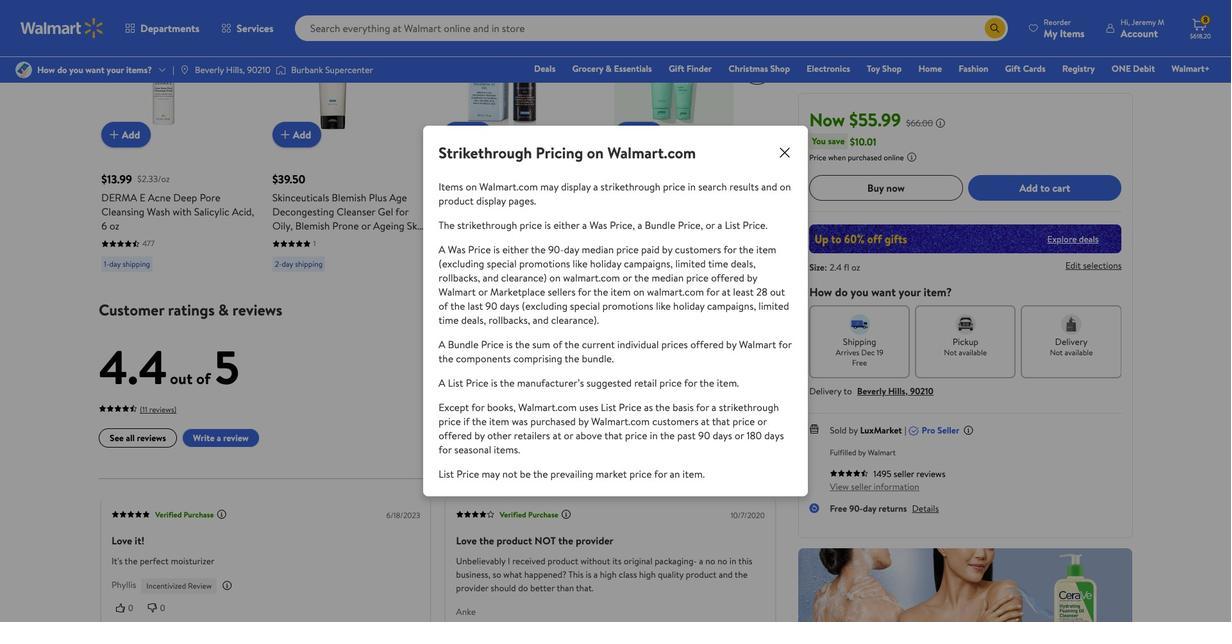 Task type: locate. For each thing, give the bounding box(es) containing it.
list inside except for books, walmart.com uses list price as the basis for a strikethrough price if the item was purchased by walmart.com customers at that price or offered by other retailers at or above that price in the past 90 days or 180 days for seasonal items.
[[601, 400, 616, 414]]

verified purchase for it!
[[155, 509, 214, 520]]

1 horizontal spatial gift
[[1005, 62, 1021, 75]]

0 vertical spatial a
[[439, 242, 446, 257]]

received
[[512, 555, 546, 568]]

promotions up individual
[[603, 299, 654, 313]]

(excluding down 'clearance)'
[[522, 299, 568, 313]]

1 skinceuticals from the left
[[272, 190, 329, 205]]

shipping down decongesting
[[295, 258, 323, 269]]

debit
[[1133, 62, 1155, 75]]

0 horizontal spatial all
[[461, 219, 473, 233]]

2 horizontal spatial 8
[[1204, 14, 1208, 25]]

add button for $39.50
[[272, 122, 321, 148]]

2 skinceuticals from the left
[[443, 190, 500, 205]]

grocery & essentials
[[572, 62, 652, 75]]

1 horizontal spatial 2-day shipping
[[446, 258, 494, 269]]

0 vertical spatial purchased
[[848, 152, 882, 163]]

campaigns, left 28
[[707, 299, 756, 313]]

a left 'clay,' on the top of page
[[582, 218, 587, 232]]

day up customer
[[109, 258, 121, 269]]

ml right 30
[[537, 219, 548, 233]]

0 horizontal spatial bundle
[[448, 337, 479, 351]]

of left last
[[439, 299, 448, 313]]

1 skin from the left
[[407, 219, 425, 233]]

progress bar inside 3 stars button
[[486, 378, 758, 380]]

0 vertical spatial customers
[[675, 242, 721, 257]]

(excluding down for
[[439, 257, 484, 271]]

progress bar for 1 star
[[486, 406, 758, 409]]

product group containing $19.00
[[614, 0, 767, 277]]

2 vertical spatial walmart
[[868, 447, 896, 458]]

0 horizontal spatial gift
[[669, 62, 685, 75]]

the up clearance).
[[594, 285, 608, 299]]

90
[[486, 299, 497, 313], [698, 428, 710, 443]]

/ right 30
[[550, 219, 554, 233]]

no
[[706, 555, 715, 568], [718, 555, 728, 568]]

a right the basis at the right of the page
[[712, 400, 717, 414]]

2-day shipping
[[275, 258, 323, 269], [446, 258, 494, 269]]

love for love it!
[[112, 534, 132, 548]]

product inside items on walmart.com may display a strikethrough price in search results and on product display pages.
[[439, 194, 474, 208]]

up to sixty percent off deals. shop now. image
[[809, 224, 1122, 253]]

1 horizontal spatial shop
[[882, 62, 902, 75]]

rollbacks, down marketplace
[[489, 313, 530, 327]]

1 horizontal spatial add to cart image
[[449, 127, 464, 142]]

2 available from the left
[[1065, 347, 1093, 358]]

1 2- from the left
[[275, 258, 282, 269]]

now
[[886, 181, 905, 195]]

by right sold
[[849, 424, 858, 437]]

review
[[223, 432, 249, 445]]

4.505 stars out of 5, based on 1495 seller reviews element
[[830, 469, 868, 477]]

1 vertical spatial bundle
[[448, 337, 479, 351]]

0 vertical spatial deals,
[[731, 257, 756, 271]]

size : 2.4 fl oz
[[809, 261, 860, 274]]

1 add button from the left
[[101, 122, 150, 148]]

1 horizontal spatial 5
[[445, 344, 450, 357]]

progress bar inside 4 stars button
[[486, 364, 758, 366]]

delivery up sold
[[809, 385, 841, 398]]

2 all from the left
[[709, 219, 720, 233]]

item left was
[[489, 414, 509, 428]]

1 love from the left
[[112, 534, 132, 548]]

purchased inside except for books, walmart.com uses list price as the basis for a strikethrough price if the item was purchased by walmart.com customers at that price or offered by other retailers at or above that price in the past 90 days or 180 days for seasonal items.
[[530, 414, 576, 428]]

1 gel from the left
[[378, 205, 393, 219]]

0 vertical spatial blemish
[[332, 190, 366, 205]]

shipping for $139.00
[[466, 258, 494, 269]]

oz right 30
[[562, 219, 572, 233]]

decongesting
[[272, 205, 334, 219]]

sold by luxmarket
[[830, 424, 902, 437]]

1 horizontal spatial item.
[[717, 376, 739, 390]]

4 progress bar from the top
[[486, 406, 758, 409]]

2- down for
[[446, 258, 453, 269]]

0 horizontal spatial campaigns,
[[624, 257, 673, 271]]

/
[[550, 219, 554, 233], [306, 233, 310, 247]]

suggested
[[587, 376, 632, 390]]

the left past
[[660, 428, 675, 443]]

not inside pickup not available
[[944, 347, 957, 358]]

0 horizontal spatial purchase
[[184, 509, 214, 520]]

was
[[512, 414, 528, 428]]

skin left types
[[475, 219, 493, 233]]

is for sum
[[506, 337, 513, 351]]

price down antioxidant
[[468, 242, 491, 257]]

1 horizontal spatial high
[[639, 569, 656, 581]]

1 horizontal spatial rollbacks,
[[489, 313, 530, 327]]

registry
[[1063, 62, 1095, 75]]

3 stars button
[[441, 373, 783, 386]]

except for books, walmart.com uses list price as the basis for a strikethrough price if the item was purchased by walmart.com customers at that price or offered by other retailers at or above that price in the past 90 days or 180 days for seasonal items.
[[439, 400, 784, 457]]

shipping
[[843, 335, 876, 348]]

pro
[[922, 424, 935, 437]]

1 horizontal spatial to
[[1040, 181, 1050, 195]]

now for now $139.00 $165.00 skinceuticals phloretin cf antioxidant treatment gel serum for all skin types 30 ml / 1 oz
[[443, 171, 466, 187]]

1 vertical spatial holiday
[[673, 299, 705, 313]]

2 add to cart image from the left
[[449, 127, 464, 142]]

product up for
[[439, 194, 474, 208]]

online
[[884, 152, 904, 163]]

1 available from the left
[[959, 347, 987, 358]]

shipping up last
[[466, 258, 494, 269]]

out up reviews)
[[170, 367, 193, 389]]

add to cart image up $13.99
[[106, 127, 122, 142]]

0 horizontal spatial 2-day shipping
[[275, 258, 323, 269]]

2 verified from the left
[[500, 509, 526, 520]]

dec
[[861, 347, 875, 358]]

6
[[101, 219, 107, 233]]

item. for list price may not be the prevailing market price for an item.
[[683, 467, 705, 481]]

1 horizontal spatial verified
[[500, 509, 526, 520]]

ml inside now $139.00 $165.00 skinceuticals phloretin cf antioxidant treatment gel serum for all skin types 30 ml / 1 oz
[[537, 219, 548, 233]]

no right 'packaging-'
[[706, 555, 715, 568]]

is left 'comprising'
[[506, 337, 513, 351]]

progress bar up 3 stars button
[[486, 364, 758, 366]]

customers
[[675, 242, 721, 257], [652, 414, 699, 428]]

you
[[812, 135, 826, 148]]

add to cart image
[[277, 127, 293, 142]]

a inside a was price is either the 90-day median price paid by customers for the item (excluding special promotions like holiday campaigns, limited time deals, rollbacks, and clearance) on walmart.com or the median price offered by walmart or marketplace sellers for the item on walmart.com for at least 28 out of the last 90 days (excluding special promotions like holiday campaigns, limited time deals, rollbacks, and clearance).
[[439, 242, 446, 257]]

free down view
[[830, 502, 847, 515]]

seller right '1495'
[[894, 468, 914, 480]]

2-day shipping up last
[[446, 258, 494, 269]]

0 horizontal spatial days
[[500, 299, 520, 313]]

0 horizontal spatial verified
[[155, 509, 182, 520]]

deals
[[534, 62, 556, 75]]

2 2-day shipping from the left
[[446, 258, 494, 269]]

items.
[[494, 443, 520, 457]]

for right plus
[[396, 205, 409, 219]]

at right retailers
[[553, 428, 562, 443]]

2 horizontal spatial at
[[722, 285, 731, 299]]

3 progress bar from the top
[[486, 378, 758, 380]]

gift
[[669, 62, 685, 75], [1005, 62, 1021, 75]]

purchase for the
[[528, 509, 559, 520]]

at left the least
[[722, 285, 731, 299]]

add button for $13.99
[[101, 122, 150, 148]]

product group
[[101, 0, 254, 277], [272, 0, 425, 277], [443, 0, 596, 277], [614, 0, 767, 277]]

1 horizontal spatial strikethrough
[[601, 180, 661, 194]]

19
[[877, 347, 883, 358]]

customers inside a was price is either the 90-day median price paid by customers for the item (excluding special promotions like holiday campaigns, limited time deals, rollbacks, and clearance) on walmart.com or the median price offered by walmart or marketplace sellers for the item on walmart.com for at least 28 out of the last 90 days (excluding special promotions like holiday campaigns, limited time deals, rollbacks, and clearance).
[[675, 242, 721, 257]]

available inside pickup not available
[[959, 347, 987, 358]]

2- down 240
[[275, 258, 282, 269]]

1 vertical spatial in
[[650, 428, 658, 443]]

2 product group from the left
[[272, 0, 425, 277]]

edit selections
[[1065, 259, 1122, 272]]

or inside $39.50 skinceuticals blemish plus age decongesting cleanser gel for oily, blemish prone or ageing skin 240 ml / 8 oz
[[361, 219, 371, 233]]

2 add button from the left
[[272, 122, 321, 148]]

either inside a was price is either the 90-day median price paid by customers for the item (excluding special promotions like holiday campaigns, limited time deals, rollbacks, and clearance) on walmart.com or the median price offered by walmart or marketplace sellers for the item on walmart.com for at least 28 out of the last 90 days (excluding special promotions like holiday campaigns, limited time deals, rollbacks, and clearance).
[[502, 242, 529, 257]]

walmart.com down 3+
[[563, 271, 620, 285]]

is for the
[[493, 242, 500, 257]]

offered inside a was price is either the 90-day median price paid by customers for the item (excluding special promotions like holiday campaigns, limited time deals, rollbacks, and clearance) on walmart.com or the median price offered by walmart or marketplace sellers for the item on walmart.com for at least 28 out of the last 90 days (excluding special promotions like holiday campaigns, limited time deals, rollbacks, and clearance).
[[711, 271, 745, 285]]

0 horizontal spatial verified purchase
[[155, 509, 214, 520]]

days down 'clearance)'
[[500, 299, 520, 313]]

next slide for products you may also like list image
[[742, 54, 773, 85]]

0 horizontal spatial love
[[112, 534, 132, 548]]

1 product group from the left
[[101, 0, 254, 277]]

2 vertical spatial a
[[439, 376, 446, 390]]

0 horizontal spatial blemish
[[295, 219, 330, 233]]

product down 'packaging-'
[[686, 569, 717, 581]]

1-
[[104, 258, 109, 269]]

and right quality on the bottom
[[719, 569, 733, 581]]

1 horizontal spatial was
[[590, 218, 607, 232]]

90 inside a was price is either the 90-day median price paid by customers for the item (excluding special promotions like holiday campaigns, limited time deals, rollbacks, and clearance) on walmart.com or the median price offered by walmart or marketplace sellers for the item on walmart.com for at least 28 out of the last 90 days (excluding special promotions like holiday campaigns, limited time deals, rollbacks, and clearance).
[[486, 299, 497, 313]]

either for a
[[554, 218, 580, 232]]

0
[[128, 603, 133, 613], [160, 603, 165, 613]]

2 vertical spatial offered
[[439, 428, 472, 443]]

price
[[809, 152, 826, 163], [468, 242, 491, 257], [481, 337, 504, 351], [466, 376, 489, 390], [619, 400, 642, 414], [457, 467, 479, 481]]

1 add to cart image from the left
[[106, 127, 122, 142]]

ml right 240
[[293, 233, 303, 247]]

2 vertical spatial of
[[196, 367, 211, 389]]

1 0 button from the left
[[112, 602, 144, 615]]

may inside items on walmart.com may display a strikethrough price in search results and on product display pages.
[[541, 180, 559, 194]]

0 vertical spatial median
[[582, 242, 614, 257]]

1 vertical spatial now
[[443, 171, 466, 187]]

blemish right oily,
[[295, 219, 330, 233]]

strikethrough pricing on walmart.com
[[439, 142, 696, 164]]

a up 4
[[439, 337, 446, 351]]

2 a from the top
[[439, 337, 446, 351]]

by inside a bundle price is the sum of the current individual prices offered by walmart for the components comprising the bundle.
[[726, 337, 737, 351]]

in inside except for books, walmart.com uses list price as the basis for a strikethrough price if the item was purchased by walmart.com customers at that price or offered by other retailers at or above that price in the past 90 days or 180 days for seasonal items.
[[650, 428, 658, 443]]

1 shop from the left
[[770, 62, 790, 75]]

0 horizontal spatial skinceuticals
[[272, 190, 329, 205]]

stars right 2
[[452, 387, 470, 400]]

1 purchase from the left
[[184, 509, 214, 520]]

verified purchase up love the product not the provider
[[500, 509, 559, 520]]

price,
[[610, 218, 635, 232], [678, 218, 703, 232]]

3 add button from the left
[[443, 122, 492, 148]]

2 progress bar from the top
[[486, 364, 758, 366]]

0 horizontal spatial in
[[650, 428, 658, 443]]

1 vertical spatial offered
[[691, 337, 724, 351]]

gift for gift finder
[[669, 62, 685, 75]]

1 vertical spatial a
[[439, 337, 446, 351]]

items
[[439, 180, 463, 194]]

90 inside except for books, walmart.com uses list price as the basis for a strikethrough price if the item was purchased by walmart.com customers at that price or offered by other retailers at or above that price in the past 90 days or 180 days for seasonal items.
[[698, 428, 710, 443]]

offered down 1 star
[[439, 428, 472, 443]]

skin
[[407, 219, 425, 233], [475, 219, 493, 233], [723, 219, 741, 233]]

progress bar for 5 stars
[[486, 350, 758, 352]]

to inside add to cart button
[[1040, 181, 1050, 195]]

8 inside 8 $618.20
[[1204, 14, 1208, 25]]

5 stars
[[445, 344, 470, 357]]

1 horizontal spatial skin
[[475, 219, 493, 233]]

add to cart image up "$19.00"
[[620, 127, 635, 142]]

0 horizontal spatial item
[[489, 414, 509, 428]]

0 horizontal spatial walmart
[[439, 285, 476, 299]]

a for a bundle price is the sum of the current individual prices offered by walmart for the components comprising the bundle.
[[439, 337, 446, 351]]

3 product group from the left
[[443, 0, 596, 277]]

you
[[850, 284, 868, 300]]

1 gift from the left
[[669, 62, 685, 75]]

add button up $13.99
[[101, 122, 150, 148]]

1 a from the top
[[439, 242, 446, 257]]

delivery inside delivery not available
[[1055, 335, 1088, 348]]

a right write
[[217, 432, 221, 445]]

2 stars button
[[441, 387, 783, 400]]

price right 5 stars
[[481, 337, 504, 351]]

0 horizontal spatial available
[[959, 347, 987, 358]]

1 vertical spatial item
[[611, 285, 631, 299]]

deals, up the least
[[731, 257, 756, 271]]

2 shop from the left
[[882, 62, 902, 75]]

oz left prone
[[320, 233, 330, 247]]

acne
[[148, 190, 171, 205]]

cart
[[1052, 181, 1070, 195]]

write a review
[[193, 432, 249, 445]]

3 skin from the left
[[723, 219, 741, 233]]

on down the paid
[[633, 285, 645, 299]]

median left 3+
[[582, 242, 614, 257]]

1 horizontal spatial bundle
[[645, 218, 676, 232]]

oz inside now $139.00 $165.00 skinceuticals phloretin cf antioxidant treatment gel serum for all skin types 30 ml / 1 oz
[[562, 219, 572, 233]]

2 skin from the left
[[475, 219, 493, 233]]

days
[[500, 299, 520, 313], [713, 428, 732, 443], [765, 428, 784, 443]]

shipping down 477 on the top left of the page
[[123, 258, 150, 269]]

love up 'unbelievably'
[[456, 534, 477, 548]]

(11 reviews)
[[140, 404, 177, 415]]

8 down decongesting
[[312, 233, 318, 247]]

reviews for 1495 seller reviews
[[916, 468, 945, 480]]

0 horizontal spatial either
[[502, 242, 529, 257]]

1 horizontal spatial special
[[570, 299, 600, 313]]

all
[[461, 219, 473, 233], [709, 219, 720, 233]]

0 vertical spatial do
[[835, 284, 848, 300]]

strikethrough inside except for books, walmart.com uses list price as the basis for a strikethrough price if the item was purchased by walmart.com customers at that price or offered by other retailers at or above that price in the past 90 days or 180 days for seasonal items.
[[719, 400, 779, 414]]

1 2-day shipping from the left
[[275, 258, 323, 269]]

2 horizontal spatial reviews
[[916, 468, 945, 480]]

in
[[688, 180, 696, 194], [650, 428, 658, 443], [730, 555, 737, 568]]

salicylic
[[194, 205, 229, 219]]

1 vertical spatial free
[[830, 502, 847, 515]]

0 vertical spatial either
[[554, 218, 580, 232]]

2 high from the left
[[639, 569, 656, 581]]

item inside except for books, walmart.com uses list price as the basis for a strikethrough price if the item was purchased by walmart.com customers at that price or offered by other retailers at or above that price in the past 90 days or 180 days for seasonal items.
[[489, 414, 509, 428]]

1 horizontal spatial delivery
[[1055, 335, 1088, 348]]

1 horizontal spatial not
[[1050, 347, 1063, 358]]

in left search
[[688, 180, 696, 194]]

2 vertical spatial item
[[489, 414, 509, 428]]

+100ml,
[[683, 205, 718, 219]]

0 horizontal spatial item.
[[683, 467, 705, 481]]

cleanser
[[337, 205, 375, 219]]

oz inside $39.50 skinceuticals blemish plus age decongesting cleanser gel for oily, blemish prone or ageing skin 240 ml / 8 oz
[[320, 233, 330, 247]]

2 verified purchase from the left
[[500, 509, 559, 520]]

how
[[809, 284, 832, 300]]

pickup not available
[[944, 335, 987, 358]]

$10.01
[[850, 134, 876, 148]]

skinceuticals phloretin cf antioxidant treatment gel serum for all skin types 30 ml / 1 oz image
[[443, 18, 563, 137]]

2
[[445, 387, 449, 400]]

1 vertical spatial customers
[[652, 414, 699, 428]]

1 horizontal spatial verified purchase
[[500, 509, 559, 520]]

ml inside $39.50 skinceuticals blemish plus age decongesting cleanser gel for oily, blemish prone or ageing skin 240 ml / 8 oz
[[293, 233, 303, 247]]

1 verified purchase from the left
[[155, 509, 214, 520]]

price down 1 star
[[439, 414, 461, 428]]

holiday
[[590, 257, 622, 271], [673, 299, 705, 313]]

the up books,
[[500, 376, 515, 390]]

now inside now $139.00 $165.00 skinceuticals phloretin cf antioxidant treatment gel serum for all skin types 30 ml / 1 oz
[[443, 171, 466, 187]]

not inside delivery not available
[[1050, 347, 1063, 358]]

add up strikethrough
[[464, 127, 482, 142]]

0 horizontal spatial do
[[518, 582, 528, 595]]

a for a list price is the manufacturer's suggested retail price for the item.
[[439, 376, 446, 390]]

progress bar
[[486, 350, 758, 352], [486, 364, 758, 366], [486, 378, 758, 380], [486, 406, 758, 409]]

0 horizontal spatial was
[[448, 242, 466, 257]]

progress bar up 2 stars button
[[486, 378, 758, 380]]

3 add to cart image from the left
[[620, 127, 635, 142]]

purchase for it!
[[184, 509, 214, 520]]

product group containing $39.50
[[272, 0, 425, 277]]

3 a from the top
[[439, 376, 446, 390]]

1 horizontal spatial gel
[[545, 205, 560, 219]]

kaolin
[[721, 205, 748, 219]]

0 horizontal spatial limited
[[675, 257, 706, 271]]

for
[[396, 205, 409, 219], [724, 242, 737, 257], [578, 285, 591, 299], [706, 285, 720, 299], [779, 337, 792, 351], [684, 376, 697, 390], [472, 400, 485, 414], [696, 400, 709, 414], [439, 443, 452, 457], [654, 467, 667, 481]]

a down 4
[[439, 376, 446, 390]]

provider
[[576, 534, 614, 548], [456, 582, 489, 595]]

add to cart image
[[106, 127, 122, 142], [449, 127, 464, 142], [620, 127, 635, 142]]

all inside $19.00 [nacific] super clean foam cleanser, 50ml +100ml, kaolin clay, clogged pores, all skin type
[[709, 219, 720, 233]]

price up 50ml at the right top of page
[[663, 180, 686, 194]]

available for pickup
[[959, 347, 987, 358]]

4.4
[[99, 335, 168, 399]]

2 not from the left
[[1050, 347, 1063, 358]]

verified for the
[[500, 509, 526, 520]]

1 vertical spatial item.
[[683, 467, 705, 481]]

write a review link
[[182, 429, 260, 448]]

skin inside $39.50 skinceuticals blemish plus age decongesting cleanser gel for oily, blemish prone or ageing skin 240 ml / 8 oz
[[407, 219, 425, 233]]

foam
[[720, 190, 744, 205]]

skin right ageing
[[407, 219, 425, 233]]

and up last
[[483, 271, 499, 285]]

6/18/2023
[[386, 510, 420, 521]]

returns
[[878, 502, 907, 515]]

gel left serum
[[545, 205, 560, 219]]

progress bar for 4 stars
[[486, 364, 758, 366]]

0 horizontal spatial (excluding
[[439, 257, 484, 271]]

& right ratings
[[218, 299, 229, 321]]

walmart.com
[[608, 142, 696, 164], [479, 180, 538, 194], [518, 400, 577, 414], [591, 414, 650, 428]]

a down 'the' at the top left of page
[[439, 242, 446, 257]]

basis
[[673, 400, 694, 414]]

90 right last
[[486, 299, 497, 313]]

walmart+ link
[[1166, 62, 1216, 76]]

progress bar for 3 stars
[[486, 378, 758, 380]]

add up $13.99
[[122, 127, 140, 142]]

8 for 8 $618.20
[[1204, 14, 1208, 25]]

price left the least
[[686, 271, 709, 285]]

price inside a was price is either the 90-day median price paid by customers for the item (excluding special promotions like holiday campaigns, limited time deals, rollbacks, and clearance) on walmart.com or the median price offered by walmart or marketplace sellers for the item on walmart.com for at least 28 out of the last 90 days (excluding special promotions like holiday campaigns, limited time deals, rollbacks, and clearance).
[[468, 242, 491, 257]]

1 vertical spatial may
[[482, 467, 500, 481]]

90- down view seller information link
[[849, 502, 863, 515]]

in inside unbelievably i received product without its original packaging- a no no in this business, so what happened? this is a high class high quality product and the provider should do better than that.
[[730, 555, 737, 568]]

display down $139.00
[[476, 194, 506, 208]]

477
[[142, 238, 155, 249]]

2 2- from the left
[[446, 258, 453, 269]]

wash
[[147, 205, 170, 219]]

pages.
[[509, 194, 536, 208]]

to for add
[[1040, 181, 1050, 195]]

and right results
[[761, 180, 777, 194]]

0 horizontal spatial deals,
[[461, 313, 486, 327]]

days right 180
[[765, 428, 784, 443]]

walmart up '1495'
[[868, 447, 896, 458]]

learn more about strikethrough prices image
[[936, 118, 946, 128]]

of up write
[[196, 367, 211, 389]]

is down types
[[493, 242, 500, 257]]

90210
[[910, 385, 934, 398]]

1 horizontal spatial no
[[718, 555, 728, 568]]

1 progress bar from the top
[[486, 350, 758, 352]]

walmart.com inside items on walmart.com may display a strikethrough price in search results and on product display pages.
[[479, 180, 538, 194]]

1 verified from the left
[[155, 509, 182, 520]]

1 vertical spatial delivery
[[809, 385, 841, 398]]

add to cart image for now
[[449, 127, 464, 142]]

1 horizontal spatial (excluding
[[522, 299, 568, 313]]

not for delivery
[[1050, 347, 1063, 358]]

0 horizontal spatial add to cart image
[[106, 127, 122, 142]]

available inside delivery not available
[[1065, 347, 1093, 358]]

is right 30
[[545, 218, 551, 232]]

2- for skinceuticals
[[275, 258, 282, 269]]

1 horizontal spatial campaigns,
[[707, 299, 756, 313]]

clearance)
[[501, 271, 547, 285]]

write
[[193, 432, 215, 445]]

the right as
[[655, 400, 670, 414]]

oz
[[110, 219, 119, 233], [562, 219, 572, 233], [320, 233, 330, 247], [851, 261, 860, 274]]

beverly
[[857, 385, 886, 398]]

0 horizontal spatial skin
[[407, 219, 425, 233]]

customer
[[99, 299, 164, 321]]

0 horizontal spatial seller
[[851, 480, 872, 493]]

1 horizontal spatial 2-
[[446, 258, 453, 269]]

0 vertical spatial 90-
[[548, 242, 564, 257]]

a inside a bundle price is the sum of the current individual prices offered by walmart for the components comprising the bundle.
[[439, 337, 446, 351]]

add to favorites list, derma e acne deep pore cleansing wash with salicylic acid, 6 oz image
[[200, 23, 216, 39]]

1 horizontal spatial days
[[713, 428, 732, 443]]

clogged
[[639, 219, 676, 233]]

walmart+
[[1172, 62, 1210, 75]]

walmart
[[439, 285, 476, 299], [739, 337, 776, 351], [868, 447, 896, 458]]

may right pages.
[[541, 180, 559, 194]]

1 vertical spatial either
[[502, 242, 529, 257]]

2 gel from the left
[[545, 205, 560, 219]]

promotions up sellers
[[519, 257, 570, 271]]

either
[[554, 218, 580, 232], [502, 242, 529, 257]]

cleanser,
[[614, 205, 655, 219]]

comprising
[[514, 351, 562, 366]]

marketplace
[[490, 285, 545, 299]]

1 not from the left
[[944, 347, 957, 358]]

1 vertical spatial 90-
[[849, 502, 863, 515]]

2 love from the left
[[456, 534, 477, 548]]

$66.00
[[906, 117, 933, 130]]

is inside a was price is either the 90-day median price paid by customers for the item (excluding special promotions like holiday campaigns, limited time deals, rollbacks, and clearance) on walmart.com or the median price offered by walmart or marketplace sellers for the item on walmart.com for at least 28 out of the last 90 days (excluding special promotions like holiday campaigns, limited time deals, rollbacks, and clearance).
[[493, 242, 500, 257]]

is inside a bundle price is the sum of the current individual prices offered by walmart for the components comprising the bundle.
[[506, 337, 513, 351]]

delivery down intent image for delivery
[[1055, 335, 1088, 348]]

hills,
[[888, 385, 908, 398]]

2 gift from the left
[[1005, 62, 1021, 75]]

gift left the cards at the right top of the page
[[1005, 62, 1021, 75]]

1 vertical spatial out
[[170, 367, 193, 389]]

2 purchase from the left
[[528, 509, 559, 520]]

display up serum
[[561, 180, 591, 194]]

2.4
[[830, 261, 842, 274]]

for left the arrives
[[779, 337, 792, 351]]

price down the seasonal
[[457, 467, 479, 481]]

add to cart image for $13.99
[[106, 127, 122, 142]]

not for pickup
[[944, 347, 957, 358]]

1 vertical spatial to
[[843, 385, 852, 398]]

may left not
[[482, 467, 500, 481]]

2 horizontal spatial in
[[730, 555, 737, 568]]

4
[[445, 359, 450, 371]]

verified for it!
[[155, 509, 182, 520]]

stars for 4 stars
[[452, 359, 471, 371]]

price, up 3+
[[610, 218, 635, 232]]

gift left "finder"
[[669, 62, 685, 75]]

1 vertical spatial blemish
[[295, 219, 330, 233]]

intent image for shipping image
[[849, 314, 870, 335]]

3+ day shipping
[[617, 242, 668, 253]]

1 all from the left
[[461, 219, 473, 233]]

4 product group from the left
[[614, 0, 767, 277]]

0 horizontal spatial of
[[196, 367, 211, 389]]



Task type: vqa. For each thing, say whether or not it's contained in the screenshot.
Stable/
no



Task type: describe. For each thing, give the bounding box(es) containing it.
$39.50 skinceuticals blemish plus age decongesting cleanser gel for oily, blemish prone or ageing skin 240 ml / 8 oz
[[272, 171, 425, 247]]

least
[[733, 285, 754, 299]]

of inside 4.4 out of 5
[[196, 367, 211, 389]]

save
[[828, 135, 845, 148]]

0 horizontal spatial that
[[605, 428, 623, 443]]

was inside a was price is either the 90-day median price paid by customers for the item (excluding special promotions like holiday campaigns, limited time deals, rollbacks, and clearance) on walmart.com or the median price offered by walmart or marketplace sellers for the item on walmart.com for at least 28 out of the last 90 days (excluding special promotions like holiday campaigns, limited time deals, rollbacks, and clearance).
[[448, 242, 466, 257]]

shipping down clogged
[[641, 242, 668, 253]]

Search search field
[[295, 15, 1008, 41]]

quality
[[658, 569, 684, 581]]

1 horizontal spatial holiday
[[673, 299, 705, 313]]

pore
[[200, 190, 221, 205]]

this
[[569, 569, 584, 581]]

the right not
[[559, 534, 573, 548]]

star
[[450, 401, 464, 414]]

gel inside now $139.00 $165.00 skinceuticals phloretin cf antioxidant treatment gel serum for all skin types 30 ml / 1 oz
[[545, 205, 560, 219]]

reviews for see all reviews
[[137, 432, 166, 445]]

the left bundle.
[[565, 351, 580, 366]]

delivery to beverly hills, 90210
[[809, 385, 934, 398]]

reviews)
[[149, 404, 177, 415]]

electronics
[[807, 62, 850, 75]]

2 horizontal spatial days
[[765, 428, 784, 443]]

4 stars
[[445, 359, 471, 371]]

shipping for skinceuticals
[[295, 258, 323, 269]]

oily,
[[272, 219, 293, 233]]

price when purchased online
[[809, 152, 904, 163]]

cf
[[546, 190, 559, 205]]

0 vertical spatial (excluding
[[439, 257, 484, 271]]

1 vertical spatial rollbacks,
[[489, 313, 530, 327]]

a inside except for books, walmart.com uses list price as the basis for a strikethrough price if the item was purchased by walmart.com customers at that price or offered by other retailers at or above that price in the past 90 days or 180 days for seasonal items.
[[712, 400, 717, 414]]

1 vertical spatial deals,
[[461, 313, 486, 327]]

electronics link
[[801, 62, 856, 76]]

2-day shipping for $139.00
[[446, 258, 494, 269]]

see all reviews link
[[99, 429, 177, 448]]

day right 3+
[[628, 242, 639, 253]]

that.
[[576, 582, 594, 595]]

and inside unbelievably i received product without its original packaging- a no no in this business, so what happened? this is a high class high quality product and the provider should do better than that.
[[719, 569, 733, 581]]

day down for
[[453, 258, 464, 269]]

skinceuticals blemish plus age decongesting cleanser gel for oily, blemish prone or ageing skin 240 ml / 8 oz image
[[272, 18, 392, 137]]

product up this
[[548, 555, 579, 568]]

skin inside $19.00 [nacific] super clean foam cleanser, 50ml +100ml, kaolin clay, clogged pores, all skin type
[[723, 219, 741, 233]]

the up 'unbelievably'
[[479, 534, 494, 548]]

for right the basis at the right of the page
[[696, 400, 709, 414]]

1 horizontal spatial walmart.com
[[647, 285, 704, 299]]

stars for 2 stars
[[452, 387, 470, 400]]

books,
[[487, 400, 516, 414]]

[nacific]
[[614, 190, 661, 205]]

as
[[644, 400, 653, 414]]

1 price, from the left
[[610, 218, 635, 232]]

the right retail
[[700, 376, 715, 390]]

intent image for delivery image
[[1061, 314, 1082, 335]]

& inside the grocery & essentials link
[[606, 62, 612, 75]]

list left 'type'
[[725, 218, 740, 232]]

an
[[670, 467, 680, 481]]

Walmart Site-Wide search field
[[295, 15, 1008, 41]]

deep
[[173, 190, 197, 205]]

the down 'type'
[[739, 242, 754, 257]]

intent image for pickup image
[[955, 314, 976, 335]]

better
[[530, 582, 555, 595]]

240
[[272, 233, 290, 247]]

the
[[439, 218, 455, 232]]

4.4 out of 5
[[99, 335, 240, 399]]

without
[[581, 555, 610, 568]]

0 horizontal spatial display
[[476, 194, 506, 208]]

a right pores,
[[718, 218, 723, 232]]

price right retail
[[660, 376, 682, 390]]

price right past
[[733, 414, 755, 428]]

product group containing $13.99
[[101, 0, 254, 277]]

0 vertical spatial rollbacks,
[[439, 271, 480, 285]]

3 stars
[[445, 373, 470, 386]]

by down 'type'
[[747, 271, 757, 285]]

to for delivery
[[843, 385, 852, 398]]

add for $39.50
[[293, 127, 311, 142]]

0 vertical spatial time
[[708, 257, 728, 271]]

skinceuticals inside $39.50 skinceuticals blemish plus age decongesting cleanser gel for oily, blemish prone or ageing skin 240 ml / 8 oz
[[272, 190, 329, 205]]

for left the seasonal
[[439, 443, 452, 457]]

seller for 1495
[[894, 468, 914, 480]]

delivery for to
[[809, 385, 841, 398]]

e
[[140, 190, 146, 205]]

is inside unbelievably i received product without its original packaging- a no no in this business, so what happened? this is a high class high quality product and the provider should do better than that.
[[586, 569, 592, 581]]

days inside a was price is either the 90-day median price paid by customers for the item (excluding special promotions like holiday campaigns, limited time deals, rollbacks, and clearance) on walmart.com or the median price offered by walmart or marketplace sellers for the item on walmart.com for at least 28 out of the last 90 days (excluding special promotions like holiday campaigns, limited time deals, rollbacks, and clearance).
[[500, 299, 520, 313]]

ageing
[[373, 219, 405, 233]]

it!
[[135, 534, 144, 548]]

10/7/2020
[[731, 510, 765, 521]]

0 vertical spatial holiday
[[590, 257, 622, 271]]

2 price, from the left
[[678, 218, 703, 232]]

and up sum
[[533, 313, 549, 327]]

0 horizontal spatial like
[[573, 257, 588, 271]]

price right the market
[[630, 467, 652, 481]]

in inside items on walmart.com may display a strikethrough price in search results and on product display pages.
[[688, 180, 696, 194]]

seller for view
[[851, 480, 872, 493]]

by right the fulfilled
[[858, 447, 866, 458]]

view seller information link
[[830, 480, 919, 493]]

derma
[[101, 190, 137, 205]]

close dialog image
[[777, 145, 793, 160]]

3
[[445, 373, 449, 386]]

cleansing
[[101, 205, 144, 219]]

than
[[557, 582, 574, 595]]

a for a was price is either the 90-day median price paid by customers for the item (excluding special promotions like holiday campaigns, limited time deals, rollbacks, and clearance) on walmart.com or the median price offered by walmart or marketplace sellers for the item on walmart.com for at least 28 out of the last 90 days (excluding special promotions like holiday campaigns, limited time deals, rollbacks, and clearance).
[[439, 242, 446, 257]]

provider inside unbelievably i received product without its original packaging- a no no in this business, so what happened? this is a high class high quality product and the provider should do better than that.
[[456, 582, 489, 595]]

1 horizontal spatial purchased
[[848, 152, 882, 163]]

28
[[756, 285, 768, 299]]

one
[[1112, 62, 1131, 75]]

a right 'packaging-'
[[699, 555, 703, 568]]

1 horizontal spatial at
[[701, 414, 710, 428]]

[nacific] super clean foam cleanser, 50ml +100ml, kaolin clay, clogged pores, all skin type image
[[614, 18, 734, 137]]

strikethrough inside items on walmart.com may display a strikethrough price in search results and on product display pages.
[[601, 180, 661, 194]]

available for delivery
[[1065, 347, 1093, 358]]

2- for $139.00
[[446, 258, 453, 269]]

day inside a was price is either the 90-day median price paid by customers for the item (excluding special promotions like holiday campaigns, limited time deals, rollbacks, and clearance) on walmart.com or the median price offered by walmart or marketplace sellers for the item on walmart.com for at least 28 out of the last 90 days (excluding special promotions like holiday campaigns, limited time deals, rollbacks, and clearance).
[[564, 242, 579, 257]]

0 vertical spatial promotions
[[519, 257, 570, 271]]

0 horizontal spatial free
[[830, 502, 847, 515]]

search
[[698, 180, 727, 194]]

the up 3
[[439, 351, 453, 366]]

sellers
[[548, 285, 576, 299]]

add to cart
[[1019, 181, 1070, 195]]

1 vertical spatial (excluding
[[522, 299, 568, 313]]

add for now
[[464, 127, 482, 142]]

for right if on the left of page
[[472, 400, 485, 414]]

packaging-
[[655, 555, 697, 568]]

1 horizontal spatial blemish
[[332, 190, 366, 205]]

what
[[504, 569, 522, 581]]

shop for toy shop
[[882, 62, 902, 75]]

oz inside $13.99 $2.33/oz derma e acne deep pore cleansing wash with salicylic acid, 6 oz
[[110, 219, 119, 233]]

8 for 8
[[766, 344, 771, 357]]

past
[[677, 428, 696, 443]]

price down components
[[466, 376, 489, 390]]

0 horizontal spatial strikethrough
[[457, 218, 517, 232]]

1 high from the left
[[600, 569, 617, 581]]

product group containing now $139.00
[[443, 0, 596, 277]]

by right if on the left of page
[[475, 428, 485, 443]]

1 vertical spatial like
[[656, 299, 671, 313]]

information
[[874, 480, 919, 493]]

0 horizontal spatial 5
[[214, 335, 240, 399]]

add to favorites list, skinceuticals blemish plus age decongesting cleanser gel for oily, blemish prone or ageing skin 240 ml / 8 oz image
[[371, 23, 387, 39]]

2 horizontal spatial item
[[756, 242, 777, 257]]

1 no from the left
[[706, 555, 715, 568]]

add button for now
[[443, 122, 492, 148]]

1 vertical spatial campaigns,
[[707, 299, 756, 313]]

on down close dialog 'icon'
[[780, 180, 791, 194]]

for left an
[[654, 467, 667, 481]]

gift cards
[[1005, 62, 1046, 75]]

shop for christmas shop
[[770, 62, 790, 75]]

essentials
[[614, 62, 652, 75]]

0 vertical spatial reviews
[[233, 299, 283, 321]]

customers inside except for books, walmart.com uses list price as the basis for a strikethrough price if the item was purchased by walmart.com customers at that price or offered by other retailers at or above that price in the past 90 days or 180 days for seasonal items.
[[652, 414, 699, 428]]

derma e acne deep pore cleansing wash with salicylic acid, 6 oz image
[[101, 18, 221, 137]]

item. for a list price is the manufacturer's suggested retail price for the item.
[[717, 376, 739, 390]]

and inside items on walmart.com may display a strikethrough price in search results and on product display pages.
[[761, 180, 777, 194]]

shipping arrives dec 19 free
[[836, 335, 883, 368]]

now for now $55.99
[[809, 107, 845, 132]]

price left the paid
[[616, 242, 639, 257]]

christmas
[[729, 62, 768, 75]]

if
[[464, 414, 470, 428]]

1 horizontal spatial do
[[835, 284, 848, 300]]

current
[[582, 337, 615, 351]]

original
[[624, 555, 653, 568]]

this
[[739, 555, 753, 568]]

arrives
[[836, 347, 859, 358]]

a down without
[[594, 569, 598, 581]]

free inside shipping arrives dec 19 free
[[852, 357, 867, 368]]

buy
[[867, 181, 884, 195]]

on right pricing
[[587, 142, 604, 164]]

phyllis
[[112, 579, 136, 592]]

list left not
[[439, 467, 454, 481]]

toy shop
[[867, 62, 902, 75]]

buy now button
[[809, 175, 963, 201]]

skin inside now $139.00 $165.00 skinceuticals phloretin cf antioxidant treatment gel serum for all skin types 30 ml / 1 oz
[[475, 219, 493, 233]]

skinceuticals inside now $139.00 $165.00 skinceuticals phloretin cf antioxidant treatment gel serum for all skin types 30 ml / 1 oz
[[443, 190, 500, 205]]

is for manufacturer's
[[491, 376, 498, 390]]

market
[[596, 467, 627, 481]]

for left the least
[[706, 285, 720, 299]]

oz right fl
[[851, 261, 860, 274]]

the left sum
[[515, 337, 530, 351]]

for up the basis at the right of the page
[[684, 376, 697, 390]]

unbelievably i received product without its original packaging- a no no in this business, so what happened? this is a high class high quality product and the provider should do better than that.
[[456, 555, 753, 595]]

0 horizontal spatial may
[[482, 467, 500, 481]]

results
[[730, 180, 759, 194]]

class
[[619, 569, 637, 581]]

fl
[[844, 261, 849, 274]]

1 horizontal spatial provider
[[576, 534, 614, 548]]

2 0 from the left
[[160, 603, 165, 613]]

out inside 4.4 out of 5
[[170, 367, 193, 389]]

0 horizontal spatial at
[[553, 428, 562, 443]]

legal information image
[[906, 152, 917, 162]]

by down the a list price is the manufacturer's suggested retail price for the item.
[[578, 414, 589, 428]]

do inside unbelievably i received product without its original packaging- a no no in this business, so what happened? this is a high class high quality product and the provider should do better than that.
[[518, 582, 528, 595]]

edit
[[1065, 259, 1081, 272]]

1 inside now $139.00 $165.00 skinceuticals phloretin cf antioxidant treatment gel serum for all skin types 30 ml / 1 oz
[[557, 219, 560, 233]]

for inside $39.50 skinceuticals blemish plus age decongesting cleanser gel for oily, blemish prone or ageing skin 240 ml / 8 oz
[[396, 205, 409, 219]]

on right 'clearance)'
[[550, 271, 561, 285]]

2 no from the left
[[718, 555, 728, 568]]

add up "$19.00"
[[635, 127, 653, 142]]

business,
[[456, 569, 491, 581]]

/ inside now $139.00 $165.00 skinceuticals phloretin cf antioxidant treatment gel serum for all skin types 30 ml / 1 oz
[[550, 219, 554, 233]]

$2.33/oz
[[137, 172, 170, 185]]

at inside a was price is either the 90-day median price paid by customers for the item (excluding special promotions like holiday campaigns, limited time deals, rollbacks, and clearance) on walmart.com or the median price offered by walmart or marketplace sellers for the item on walmart.com for at least 28 out of the last 90 days (excluding special promotions like holiday campaigns, limited time deals, rollbacks, and clearance).
[[722, 285, 731, 299]]

0 horizontal spatial walmart.com
[[563, 271, 620, 285]]

walmart inside a bundle price is the sum of the current individual prices offered by walmart for the components comprising the bundle.
[[739, 337, 776, 351]]

price down as
[[625, 428, 648, 443]]

a right 'clay,' on the top of page
[[638, 218, 642, 232]]

delivery for not
[[1055, 335, 1088, 348]]

day down 240
[[282, 258, 293, 269]]

walmart image
[[21, 18, 104, 38]]

the right if on the left of page
[[472, 414, 487, 428]]

not
[[535, 534, 556, 548]]

serum
[[563, 205, 591, 219]]

1 horizontal spatial that
[[712, 414, 730, 428]]

0 horizontal spatial median
[[582, 242, 614, 257]]

out inside a was price is either the 90-day median price paid by customers for the item (excluding special promotions like holiday campaigns, limited time deals, rollbacks, and clearance) on walmart.com or the median price offered by walmart or marketplace sellers for the item on walmart.com for at least 28 out of the last 90 days (excluding special promotions like holiday campaigns, limited time deals, rollbacks, and clearance).
[[770, 285, 785, 299]]

with
[[173, 205, 192, 219]]

(11 reviews) link
[[99, 401, 177, 416]]

on right items
[[466, 180, 477, 194]]

phloretin
[[503, 190, 544, 205]]

list down the 4 stars
[[448, 376, 463, 390]]

4 add button from the left
[[614, 122, 664, 148]]

1 vertical spatial special
[[570, 299, 600, 313]]

price down pages.
[[520, 218, 542, 232]]

the down clearance).
[[565, 337, 580, 351]]

2 stars
[[445, 387, 470, 400]]

the left last
[[450, 299, 465, 313]]

the inside unbelievably i received product without its original packaging- a no no in this business, so what happened? this is a high class high quality product and the provider should do better than that.
[[735, 569, 748, 581]]

shipping for $2.33/oz
[[123, 258, 150, 269]]

price down the 'you'
[[809, 152, 826, 163]]

love for love the product not the provider
[[456, 534, 477, 548]]

by right the paid
[[662, 242, 673, 257]]

either for the
[[502, 242, 529, 257]]

the down 30
[[531, 242, 546, 257]]

customer ratings & reviews
[[99, 299, 283, 321]]

gel inside $39.50 skinceuticals blemish plus age decongesting cleanser gel for oily, blemish prone or ageing skin 240 ml / 8 oz
[[378, 205, 393, 219]]

1 horizontal spatial display
[[561, 180, 591, 194]]

one debit link
[[1106, 62, 1161, 76]]

registry link
[[1057, 62, 1101, 76]]

for right sellers
[[578, 285, 591, 299]]

walmart inside a was price is either the 90-day median price paid by customers for the item (excluding special promotions like holiday campaigns, limited time deals, rollbacks, and clearance) on walmart.com or the median price offered by walmart or marketplace sellers for the item on walmart.com for at least 28 out of the last 90 days (excluding special promotions like holiday campaigns, limited time deals, rollbacks, and clearance).
[[439, 285, 476, 299]]

a inside items on walmart.com may display a strikethrough price in search results and on product display pages.
[[593, 180, 598, 194]]

price inside items on walmart.com may display a strikethrough price in search results and on product display pages.
[[663, 180, 686, 194]]

above
[[576, 428, 602, 443]]

types
[[495, 219, 520, 233]]

stars for 5 stars
[[452, 344, 470, 357]]

bundle.
[[582, 351, 614, 366]]

stars for 3 stars
[[452, 373, 470, 386]]

for inside a bundle price is the sum of the current individual prices offered by walmart for the components comprising the bundle.
[[779, 337, 792, 351]]

1 horizontal spatial limited
[[759, 299, 789, 313]]

price inside a bundle price is the sum of the current individual prices offered by walmart for the components comprising the bundle.
[[481, 337, 504, 351]]

age
[[389, 190, 407, 205]]

1 vertical spatial time
[[439, 313, 459, 327]]

gift for gift cards
[[1005, 62, 1021, 75]]

its
[[613, 555, 622, 568]]

offered inside a bundle price is the sum of the current individual prices offered by walmart for the components comprising the bundle.
[[691, 337, 724, 351]]

0 vertical spatial campaigns,
[[624, 257, 673, 271]]

of inside a was price is either the 90-day median price paid by customers for the item (excluding special promotions like holiday campaigns, limited time deals, rollbacks, and clearance) on walmart.com or the median price offered by walmart or marketplace sellers for the item on walmart.com for at least 28 out of the last 90 days (excluding special promotions like holiday campaigns, limited time deals, rollbacks, and clearance).
[[439, 299, 448, 313]]

bundle inside a bundle price is the sum of the current individual prices offered by walmart for the components comprising the bundle.
[[448, 337, 479, 351]]

a inside write a review link
[[217, 432, 221, 445]]

price inside except for books, walmart.com uses list price as the basis for a strikethrough price if the item was purchased by walmart.com customers at that price or offered by other retailers at or above that price in the past 90 days or 180 days for seasonal items.
[[619, 400, 642, 414]]

/ inside $39.50 skinceuticals blemish plus age decongesting cleanser gel for oily, blemish prone or ageing skin 240 ml / 8 oz
[[306, 233, 310, 247]]

paid
[[641, 242, 660, 257]]

verified purchase for the
[[500, 509, 559, 520]]

add inside button
[[1019, 181, 1038, 195]]

day down view seller information link
[[863, 502, 876, 515]]

moisturizer
[[171, 555, 215, 568]]

1 horizontal spatial promotions
[[603, 299, 654, 313]]

0 vertical spatial special
[[487, 257, 517, 271]]

offered inside except for books, walmart.com uses list price as the basis for a strikethrough price if the item was purchased by walmart.com customers at that price or offered by other retailers at or above that price in the past 90 days or 180 days for seasonal items.
[[439, 428, 472, 443]]

8 inside $39.50 skinceuticals blemish plus age decongesting cleanser gel for oily, blemish prone or ageing skin 240 ml / 8 oz
[[312, 233, 318, 247]]

antioxidant
[[443, 205, 495, 219]]

the down the paid
[[634, 271, 649, 285]]

1 horizontal spatial median
[[652, 271, 684, 285]]

retailers
[[514, 428, 550, 443]]

the right the be
[[533, 467, 548, 481]]

1 vertical spatial &
[[218, 299, 229, 321]]

i
[[508, 555, 510, 568]]

strikethrough pricing on walmart.com dialog
[[423, 126, 808, 496]]

$13.99
[[101, 171, 132, 187]]

of inside a bundle price is the sum of the current individual prices offered by walmart for the components comprising the bundle.
[[553, 337, 562, 351]]

it's the perfect moisturizer
[[112, 555, 215, 568]]

2 0 button from the left
[[144, 602, 175, 615]]

be
[[520, 467, 531, 481]]

for down "kaolin" at the right top
[[724, 242, 737, 257]]

90- inside a was price is either the 90-day median price paid by customers for the item (excluding special promotions like holiday campaigns, limited time deals, rollbacks, and clearance) on walmart.com or the median price offered by walmart or marketplace sellers for the item on walmart.com for at least 28 out of the last 90 days (excluding special promotions like holiday campaigns, limited time deals, rollbacks, and clearance).
[[548, 242, 564, 257]]

0 vertical spatial was
[[590, 218, 607, 232]]

1 horizontal spatial 90-
[[849, 502, 863, 515]]

add for $13.99
[[122, 127, 140, 142]]

1 0 from the left
[[128, 603, 133, 613]]

is for a
[[545, 218, 551, 232]]

the right it's
[[125, 555, 138, 568]]

all inside now $139.00 $165.00 skinceuticals phloretin cf antioxidant treatment gel serum for all skin types 30 ml / 1 oz
[[461, 219, 473, 233]]

2-day shipping for skinceuticals
[[275, 258, 323, 269]]

product up i
[[497, 534, 532, 548]]



